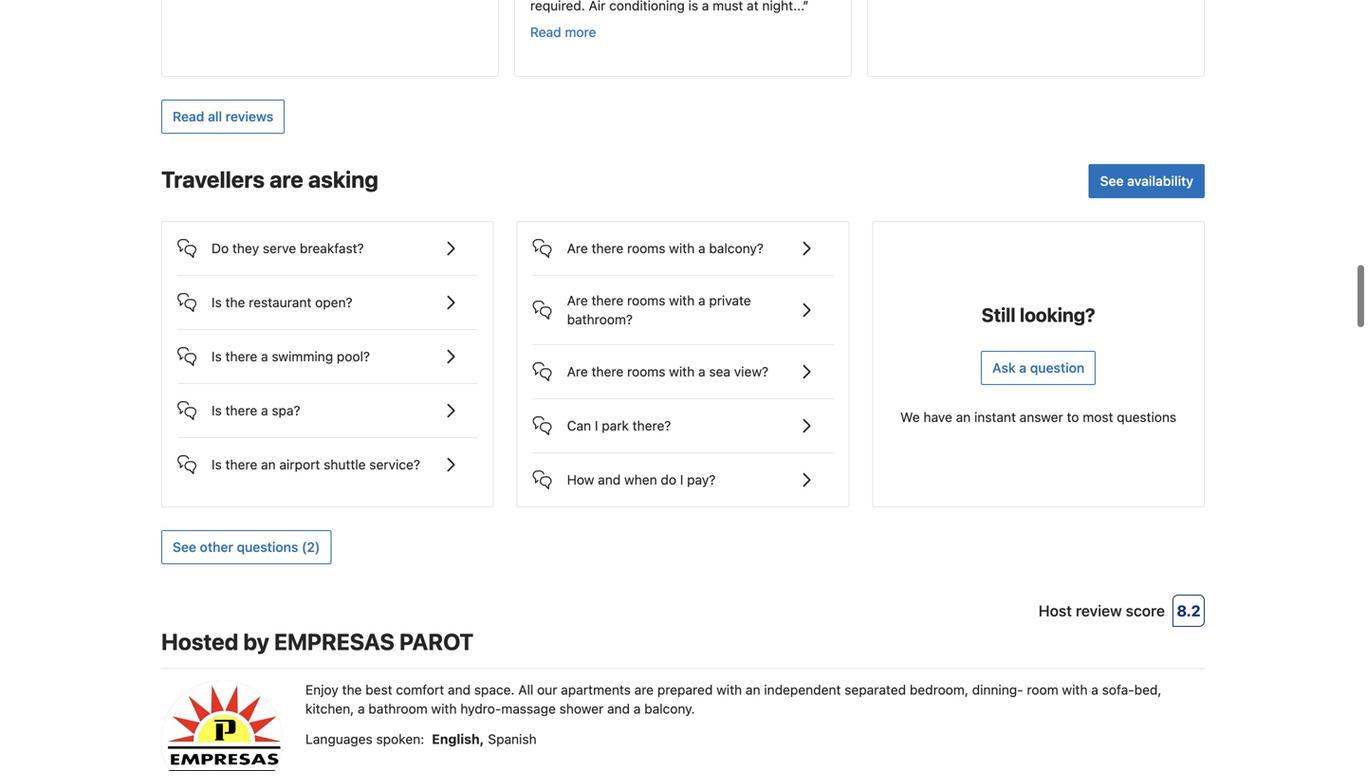 Task type: locate. For each thing, give the bounding box(es) containing it.
are inside are there rooms with a private bathroom?
[[567, 293, 588, 308]]

1 is from the top
[[212, 295, 222, 310]]

and up hydro- on the bottom left
[[448, 682, 471, 698]]

is up is there a spa?
[[212, 349, 222, 364]]

2 vertical spatial are
[[567, 364, 588, 380]]

the left restaurant
[[225, 295, 245, 310]]

i right can
[[595, 418, 598, 434]]

see left other on the bottom left of the page
[[173, 539, 196, 555]]

2 are from the top
[[567, 293, 588, 308]]

a left swimming
[[261, 349, 268, 364]]

and down apartments
[[607, 701, 630, 717]]

1 horizontal spatial an
[[746, 682, 761, 698]]

a left private
[[698, 293, 706, 308]]

4 is from the top
[[212, 457, 222, 473]]

1 vertical spatial i
[[680, 472, 684, 488]]

are inside enjoy the best comfort and space. all our apartments are prepared with an independent separated bedroom, dinning- room with a sofa-bed, kitchen, a bathroom with hydro-massage shower and a balcony.
[[635, 682, 654, 698]]

0 vertical spatial the
[[225, 295, 245, 310]]

by
[[243, 629, 269, 655]]

rooms for sea
[[627, 364, 666, 380]]

are there rooms with a balcony?
[[567, 241, 764, 256]]

1 vertical spatial are
[[635, 682, 654, 698]]

are for are there rooms with a balcony?
[[567, 241, 588, 256]]

1 rooms from the top
[[627, 241, 666, 256]]

view?
[[734, 364, 769, 380]]

questions
[[1117, 409, 1177, 425], [237, 539, 298, 555]]

1 horizontal spatial the
[[342, 682, 362, 698]]

independent
[[764, 682, 841, 698]]

is the restaurant open?
[[212, 295, 353, 310]]

there
[[592, 241, 624, 256], [592, 293, 624, 308], [225, 349, 257, 364], [592, 364, 624, 380], [225, 403, 257, 418], [225, 457, 257, 473]]

a inside is there a spa? button
[[261, 403, 268, 418]]

with right "prepared"
[[717, 682, 742, 698]]

a inside are there rooms with a balcony? button
[[698, 241, 706, 256]]

3 is from the top
[[212, 403, 222, 418]]

are inside the are there rooms with a sea view? button
[[567, 364, 588, 380]]

are there rooms with a private bathroom?
[[567, 293, 751, 327]]

1 vertical spatial the
[[342, 682, 362, 698]]

a left sea
[[698, 364, 706, 380]]

there for are there rooms with a sea view?
[[592, 364, 624, 380]]

0 vertical spatial are
[[270, 166, 303, 193]]

read for read more
[[530, 24, 561, 40]]

still
[[982, 304, 1016, 326]]

2 vertical spatial rooms
[[627, 364, 666, 380]]

0 vertical spatial are
[[567, 241, 588, 256]]

2 rooms from the top
[[627, 293, 666, 308]]

see for see other questions (2)
[[173, 539, 196, 555]]

restaurant
[[249, 295, 312, 310]]

there for are there rooms with a private bathroom?
[[592, 293, 624, 308]]

2 horizontal spatial an
[[956, 409, 971, 425]]

the
[[225, 295, 245, 310], [342, 682, 362, 698]]

0 vertical spatial read
[[530, 24, 561, 40]]

questions left (2)
[[237, 539, 298, 555]]

1 are from the top
[[567, 241, 588, 256]]

the for best
[[342, 682, 362, 698]]

swimming
[[272, 349, 333, 364]]

apartments
[[561, 682, 631, 698]]

1 vertical spatial see
[[173, 539, 196, 555]]

0 vertical spatial and
[[598, 472, 621, 488]]

are for are there rooms with a sea view?
[[567, 364, 588, 380]]

the inside button
[[225, 295, 245, 310]]

to
[[1067, 409, 1079, 425]]

open?
[[315, 295, 353, 310]]

1 vertical spatial are
[[567, 293, 588, 308]]

a right ask
[[1019, 360, 1027, 376]]

the inside enjoy the best comfort and space. all our apartments are prepared with an independent separated bedroom, dinning- room with a sofa-bed, kitchen, a bathroom with hydro-massage shower and a balcony.
[[342, 682, 362, 698]]

i
[[595, 418, 598, 434], [680, 472, 684, 488]]

with right room
[[1062, 682, 1088, 698]]

a left balcony?
[[698, 241, 706, 256]]

read more
[[530, 24, 596, 40]]

the left the best
[[342, 682, 362, 698]]

how
[[567, 472, 594, 488]]

rooms up bathroom?
[[627, 293, 666, 308]]

read left all
[[173, 109, 204, 124]]

1 vertical spatial questions
[[237, 539, 298, 555]]

read all reviews button
[[161, 100, 285, 134]]

0 horizontal spatial questions
[[237, 539, 298, 555]]

rooms inside are there rooms with a private bathroom?
[[627, 293, 666, 308]]

an inside enjoy the best comfort and space. all our apartments are prepared with an independent separated bedroom, dinning- room with a sofa-bed, kitchen, a bathroom with hydro-massage shower and a balcony.
[[746, 682, 761, 698]]

0 vertical spatial i
[[595, 418, 598, 434]]

0 vertical spatial an
[[956, 409, 971, 425]]

1 vertical spatial read
[[173, 109, 204, 124]]

read more button
[[530, 23, 596, 42]]

rooms for private
[[627, 293, 666, 308]]

ask a question button
[[981, 351, 1096, 385]]

travellers
[[161, 166, 265, 193]]

and right how at left bottom
[[598, 472, 621, 488]]

pay?
[[687, 472, 716, 488]]

more
[[565, 24, 596, 40]]

are up balcony.
[[635, 682, 654, 698]]

serve
[[263, 241, 296, 256]]

most
[[1083, 409, 1113, 425]]

with
[[669, 241, 695, 256], [669, 293, 695, 308], [669, 364, 695, 380], [717, 682, 742, 698], [1062, 682, 1088, 698], [431, 701, 457, 717]]

service?
[[369, 457, 420, 473]]

0 horizontal spatial the
[[225, 295, 245, 310]]

is down is there a spa?
[[212, 457, 222, 473]]

0 horizontal spatial read
[[173, 109, 204, 124]]

prepared
[[657, 682, 713, 698]]

best
[[366, 682, 392, 698]]

3 rooms from the top
[[627, 364, 666, 380]]

host review score element
[[985, 600, 1165, 622]]

rooms up are there rooms with a private bathroom?
[[627, 241, 666, 256]]

see left the availability
[[1100, 173, 1124, 189]]

read for read all reviews
[[173, 109, 204, 124]]

are
[[270, 166, 303, 193], [635, 682, 654, 698]]

0 horizontal spatial see
[[173, 539, 196, 555]]

empresas
[[274, 629, 395, 655]]

are inside are there rooms with a balcony? button
[[567, 241, 588, 256]]

is left spa?
[[212, 403, 222, 418]]

is there a swimming pool? button
[[177, 330, 478, 368]]

1 horizontal spatial questions
[[1117, 409, 1177, 425]]

rooms
[[627, 241, 666, 256], [627, 293, 666, 308], [627, 364, 666, 380]]

an for airport
[[261, 457, 276, 473]]

question
[[1030, 360, 1085, 376]]

there inside are there rooms with a private bathroom?
[[592, 293, 624, 308]]

travellers are asking
[[161, 166, 378, 193]]

balcony.
[[644, 701, 695, 717]]

2 vertical spatial an
[[746, 682, 761, 698]]

1 vertical spatial an
[[261, 457, 276, 473]]

do
[[661, 472, 677, 488]]

8.2 element
[[1173, 595, 1205, 627]]

1 horizontal spatial see
[[1100, 173, 1124, 189]]

1 vertical spatial and
[[448, 682, 471, 698]]

are there rooms with a sea view? button
[[533, 345, 833, 383]]

an for instant
[[956, 409, 971, 425]]

balcony?
[[709, 241, 764, 256]]

i right do
[[680, 472, 684, 488]]

enjoy
[[306, 682, 339, 698]]

1 vertical spatial rooms
[[627, 293, 666, 308]]

dinning-
[[972, 682, 1024, 698]]

read
[[530, 24, 561, 40], [173, 109, 204, 124]]

bed,
[[1135, 682, 1162, 698]]

3 are from the top
[[567, 364, 588, 380]]

all
[[208, 109, 222, 124]]

1 horizontal spatial i
[[680, 472, 684, 488]]

questions right most
[[1117, 409, 1177, 425]]

0 horizontal spatial an
[[261, 457, 276, 473]]

the for restaurant
[[225, 295, 245, 310]]

is
[[212, 295, 222, 310], [212, 349, 222, 364], [212, 403, 222, 418], [212, 457, 222, 473]]

pool?
[[337, 349, 370, 364]]

8.2
[[1177, 602, 1201, 620]]

sofa-
[[1102, 682, 1135, 698]]

with left private
[[669, 293, 695, 308]]

ask
[[993, 360, 1016, 376]]

read left more
[[530, 24, 561, 40]]

0 vertical spatial rooms
[[627, 241, 666, 256]]

an right the have
[[956, 409, 971, 425]]

i inside button
[[680, 472, 684, 488]]

an left independent on the right bottom of the page
[[746, 682, 761, 698]]

is there a swimming pool?
[[212, 349, 370, 364]]

a left spa?
[[261, 403, 268, 418]]

1 horizontal spatial read
[[530, 24, 561, 40]]

an left airport
[[261, 457, 276, 473]]

park
[[602, 418, 629, 434]]

are left asking on the left of page
[[270, 166, 303, 193]]

there for are there rooms with a balcony?
[[592, 241, 624, 256]]

1 horizontal spatial are
[[635, 682, 654, 698]]

see
[[1100, 173, 1124, 189], [173, 539, 196, 555]]

an inside button
[[261, 457, 276, 473]]

an
[[956, 409, 971, 425], [261, 457, 276, 473], [746, 682, 761, 698]]

is for is there a swimming pool?
[[212, 349, 222, 364]]

rooms up 'there?'
[[627, 364, 666, 380]]

languages
[[306, 732, 373, 747]]

0 horizontal spatial i
[[595, 418, 598, 434]]

0 vertical spatial see
[[1100, 173, 1124, 189]]

do they serve breakfast? button
[[177, 222, 478, 260]]

we have an instant answer to most questions
[[901, 409, 1177, 425]]

2 is from the top
[[212, 349, 222, 364]]

is down do
[[212, 295, 222, 310]]

is for is there an airport shuttle service?
[[212, 457, 222, 473]]



Task type: vqa. For each thing, say whether or not it's contained in the screenshot.
Is
yes



Task type: describe. For each thing, give the bounding box(es) containing it.
have
[[924, 409, 953, 425]]

how and when do i pay? button
[[533, 454, 833, 491]]

is there an airport shuttle service?
[[212, 457, 420, 473]]

spoken:
[[376, 732, 424, 747]]

see other questions (2) button
[[161, 530, 331, 565]]

and inside button
[[598, 472, 621, 488]]

see availability button
[[1089, 164, 1205, 198]]

other
[[200, 539, 233, 555]]

spa?
[[272, 403, 300, 418]]

shuttle
[[324, 457, 366, 473]]

a inside are there rooms with a private bathroom?
[[698, 293, 706, 308]]

breakfast?
[[300, 241, 364, 256]]

looking?
[[1020, 304, 1096, 326]]

rooms for balcony?
[[627, 241, 666, 256]]

is for is the restaurant open?
[[212, 295, 222, 310]]

a inside ask a question button
[[1019, 360, 1027, 376]]

availability
[[1127, 173, 1194, 189]]

read all reviews
[[173, 109, 273, 124]]

is there an airport shuttle service? button
[[177, 438, 478, 476]]

with inside are there rooms with a private bathroom?
[[669, 293, 695, 308]]

can i park there? button
[[533, 399, 833, 437]]

airport
[[279, 457, 320, 473]]

do
[[212, 241, 229, 256]]

2 vertical spatial and
[[607, 701, 630, 717]]

there for is there a spa?
[[225, 403, 257, 418]]

(2)
[[302, 539, 320, 555]]

are there rooms with a sea view?
[[567, 364, 769, 380]]

see other questions (2)
[[173, 539, 320, 555]]

is there a spa?
[[212, 403, 300, 418]]

,
[[480, 732, 484, 747]]

is there a spa? button
[[177, 384, 478, 422]]

are there rooms with a private bathroom? button
[[533, 276, 833, 329]]

do they serve breakfast?
[[212, 241, 364, 256]]

we
[[901, 409, 920, 425]]

comfort
[[396, 682, 444, 698]]

can
[[567, 418, 591, 434]]

are there rooms with a balcony? button
[[533, 222, 833, 260]]

0 horizontal spatial are
[[270, 166, 303, 193]]

hydro-
[[460, 701, 501, 717]]

separated
[[845, 682, 906, 698]]

answer
[[1020, 409, 1063, 425]]

all
[[518, 682, 534, 698]]

there?
[[633, 418, 671, 434]]

score
[[1126, 602, 1165, 620]]

0 vertical spatial questions
[[1117, 409, 1177, 425]]

are for are there rooms with a private bathroom?
[[567, 293, 588, 308]]

questions inside button
[[237, 539, 298, 555]]

bathroom
[[369, 701, 428, 717]]

spanish
[[488, 732, 537, 747]]

english
[[432, 732, 480, 747]]

review
[[1076, 602, 1122, 620]]

parot
[[399, 629, 474, 655]]

languages spoken: english , spanish
[[306, 732, 537, 747]]

space.
[[474, 682, 515, 698]]

see availability
[[1100, 173, 1194, 189]]

instant
[[975, 409, 1016, 425]]

there for is there a swimming pool?
[[225, 349, 257, 364]]

they
[[232, 241, 259, 256]]

with down comfort
[[431, 701, 457, 717]]

our
[[537, 682, 557, 698]]

hosted
[[161, 629, 238, 655]]

hosted by empresas parot
[[161, 629, 474, 655]]

bedroom,
[[910, 682, 969, 698]]

massage
[[501, 701, 556, 717]]

sea
[[709, 364, 731, 380]]

with left sea
[[669, 364, 695, 380]]

still looking?
[[982, 304, 1096, 326]]

a right kitchen,
[[358, 701, 365, 717]]

see for see availability
[[1100, 173, 1124, 189]]

is the restaurant open? button
[[177, 276, 478, 314]]

enjoy the best comfort and space. all our apartments are prepared with an independent separated bedroom, dinning- room with a sofa-bed, kitchen, a bathroom with hydro-massage shower and a balcony.
[[306, 682, 1162, 717]]

is for is there a spa?
[[212, 403, 222, 418]]

when
[[624, 472, 657, 488]]

a inside button
[[698, 364, 706, 380]]

private
[[709, 293, 751, 308]]

how and when do i pay?
[[567, 472, 716, 488]]

with up 'are there rooms with a private bathroom?' button
[[669, 241, 695, 256]]

host
[[1039, 602, 1072, 620]]

asking
[[308, 166, 378, 193]]

ask a question
[[993, 360, 1085, 376]]

host review score
[[1039, 602, 1165, 620]]

can i park there?
[[567, 418, 671, 434]]

i inside button
[[595, 418, 598, 434]]

a left sofa- at right
[[1091, 682, 1099, 698]]

a left balcony.
[[634, 701, 641, 717]]

shower
[[560, 701, 604, 717]]

there for is there an airport shuttle service?
[[225, 457, 257, 473]]

reviews
[[226, 109, 273, 124]]

a inside is there a swimming pool? button
[[261, 349, 268, 364]]

bathroom?
[[567, 312, 633, 327]]

room
[[1027, 682, 1059, 698]]



